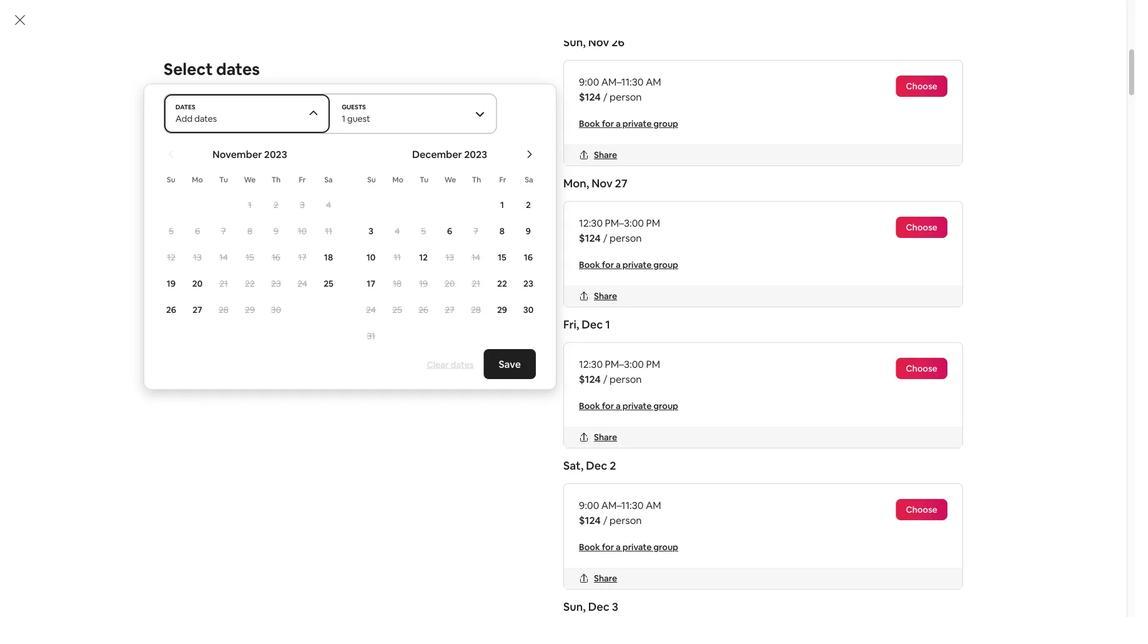 Task type: describe. For each thing, give the bounding box(es) containing it.
1 19 from the left
[[167, 278, 176, 289]]

2 26 button from the left
[[410, 297, 437, 322]]

2 vertical spatial surf
[[479, 226, 497, 239]]

more inside show more dates "link"
[[784, 295, 808, 308]]

1 horizontal spatial best
[[507, 491, 527, 504]]

the left wsl
[[667, 554, 683, 567]]

host,
[[327, 118, 362, 136]]

1 horizontal spatial 17 button
[[358, 271, 384, 296]]

2 horizontal spatial 3
[[612, 600, 618, 615]]

1 16 button from the left
[[263, 245, 289, 270]]

of right team
[[515, 241, 524, 254]]

12:30 for second book for a private group link from the top of the page
[[579, 217, 603, 230]]

1 button for december 2023
[[489, 192, 515, 217]]

surf inside the "hi i'm cliff, the creator of adventure out!  adventure out has been the city-licensed surf school in pacifica (sf's only beginner surf spot) for over 20 years and is the only nssia (national surf school & instructor association) accredited surf school in the bay area!  you will be in great hands with our team! (please note: we have a team of licensed and certified instructors - exact instructor varies day by day)"
[[257, 226, 276, 239]]

2 9 button from the left
[[515, 219, 542, 244]]

13 for second 13 'button' from right
[[193, 252, 202, 263]]

1 22 button from the left
[[237, 271, 263, 296]]

2 horizontal spatial 2
[[610, 459, 616, 474]]

at
[[185, 135, 193, 146]]

show more dates link
[[696, 287, 897, 317]]

2 horizontal spatial surf
[[594, 196, 612, 209]]

2 tu from the left
[[420, 175, 429, 185]]

29 for first 29 button from right
[[497, 304, 507, 315]]

dates
[[176, 103, 195, 111]]

2 23 button from the left
[[515, 271, 542, 296]]

calendar application
[[144, 134, 952, 360]]

0 horizontal spatial school
[[214, 211, 244, 224]]

1 vertical spatial am–11:30
[[713, 165, 744, 174]]

the right that
[[769, 554, 784, 567]]

1 vertical spatial surf
[[381, 211, 399, 224]]

0 horizontal spatial 25 button
[[315, 271, 342, 296]]

in right be
[[245, 241, 253, 254]]

1 horizontal spatial world's
[[472, 491, 504, 504]]

learn more
[[446, 346, 486, 356]]

times
[[272, 182, 295, 194]]

share button for second book for a private group link from the bottom of the page
[[574, 427, 622, 448]]

as
[[214, 529, 225, 542]]

0 horizontal spatial 24
[[297, 278, 307, 289]]

guests.
[[354, 122, 383, 134]]

0 vertical spatial world
[[590, 541, 616, 554]]

december 2023
[[412, 148, 487, 161]]

and inside contact cliff for dates and times not listed, or if you want to book for a larger group.
[[255, 182, 270, 194]]

20 inside the "hi i'm cliff, the creator of adventure out!  adventure out has been the city-licensed surf school in pacifica (sf's only beginner surf spot) for over 20 years and is the only nssia (national surf school & instructor association) accredited surf school in the bay area!  you will be in great hands with our team! (please note: we have a team of licensed and certified instructors - exact instructor varies day by day)"
[[466, 211, 477, 224]]

out!
[[380, 196, 400, 209]]

28 for first 28 button from right
[[471, 304, 481, 315]]

20 for first 20 button
[[192, 278, 203, 289]]

$496.
[[195, 135, 217, 146]]

i'm
[[225, 196, 239, 209]]

outside
[[576, 336, 602, 346]]

men's
[[735, 529, 762, 542]]

the right water,
[[244, 566, 259, 579]]

am–11:30 for fourth book for a private group link from the top
[[601, 499, 644, 512]]

20 for 2nd 20 button
[[445, 278, 455, 289]]

person for second book for a private group link from the bottom of the page
[[610, 373, 642, 386]]

pm–3:00 for second book for a private group link from the top of the page
[[605, 217, 644, 230]]

airbnb inside the "meet your host, cliff host on airbnb since 2018"
[[292, 140, 319, 151]]

cliff inside show only private group availability cliff can host private groups of any size, up to 8 guests. private group rates start at $496.
[[164, 122, 180, 134]]

contact
[[164, 182, 197, 194]]

1 vertical spatial licensed
[[526, 241, 564, 254]]

of right tour
[[723, 529, 733, 542]]

2 sa from the left
[[525, 175, 533, 185]]

1976.
[[697, 541, 720, 554]]

private
[[385, 122, 413, 134]]

a inside as the governing body for the sport of professional surfing, the world surf league (wsl) oversees a global tour of men's and women's shortboard, longboard, big wave, and development tier competitions, and has crowned annual world champions since 1976. its members include more than 2,500 of the world's best surfers, and millions of fans around the world. supporting pros and beginners alike, the wsl believes that the more time we spend in the water, the better the world will be.
[[664, 529, 669, 542]]

2 fr from the left
[[499, 175, 506, 185]]

group for fourth book for a private group link from the top
[[654, 542, 678, 553]]

and left 'world'
[[478, 541, 495, 554]]

the right home in the left of the page
[[454, 491, 469, 504]]

learn
[[446, 346, 466, 356]]

2 15 button from the left
[[489, 245, 515, 270]]

transfer
[[464, 336, 491, 346]]

your inside to protect your payment, never transfer money or communicate outside of the airbnb website or app.
[[392, 336, 407, 346]]

/ for fourth book for a private group link from the bottom
[[603, 91, 608, 103]]

0 vertical spatial 18 button
[[315, 245, 342, 270]]

14 for first 14 button from the right
[[472, 252, 480, 263]]

0 horizontal spatial 4
[[326, 199, 331, 211]]

instructor
[[341, 256, 386, 269]]

1 9 button from the left
[[263, 219, 289, 244]]

1 horizontal spatial 4 button
[[384, 219, 410, 244]]

1 13 button from the left
[[184, 245, 211, 270]]

tier
[[394, 541, 410, 554]]

2 adventure from the left
[[402, 196, 450, 209]]

5 for first 5 button from right
[[421, 226, 426, 237]]

dec for 3
[[588, 600, 610, 615]]

beginners
[[594, 554, 640, 567]]

1 tu from the left
[[219, 175, 228, 185]]

november 2023
[[213, 148, 287, 161]]

pacifica
[[256, 211, 291, 224]]

1 29 button from the left
[[237, 297, 263, 322]]

group for second book for a private group link from the top of the page
[[654, 260, 678, 271]]

1 horizontal spatial 25 button
[[384, 297, 410, 322]]

team!
[[351, 241, 378, 254]]

2 16 from the left
[[524, 252, 533, 263]]

the left the wsl,
[[371, 491, 386, 504]]

the down city-
[[535, 211, 550, 224]]

believes
[[708, 554, 745, 567]]

to inside contact cliff for dates and times not listed, or if you want to book for a larger group.
[[394, 182, 403, 194]]

be
[[230, 241, 242, 254]]

since inside as the governing body for the sport of professional surfing, the world surf league (wsl) oversees a global tour of men's and women's shortboard, longboard, big wave, and development tier competitions, and has crowned annual world champions since 1976. its members include more than 2,500 of the world's best surfers, and millions of fans around the world. supporting pros and beginners alike, the wsl believes that the more time we spend in the water, the better the world will be.
[[671, 541, 695, 554]]

10 for 10 'button' to the top
[[298, 226, 307, 237]]

1 mo from the left
[[192, 175, 203, 185]]

book for second book for a private group link from the bottom of the page
[[579, 401, 600, 412]]

association)
[[368, 226, 424, 239]]

book for a private group for fourth book for a private group link from the top
[[579, 542, 678, 553]]

league
[[555, 529, 589, 542]]

of right home in the left of the page
[[442, 491, 452, 504]]

-
[[307, 256, 311, 269]]

the left city-
[[516, 196, 532, 209]]

in down city-
[[531, 226, 539, 239]]

we inside as the governing body for the sport of professional surfing, the world surf league (wsl) oversees a global tour of men's and women's shortboard, longboard, big wave, and development tier competitions, and has crowned annual world champions since 1976. its members include more than 2,500 of the world's best surfers, and millions of fans around the world. supporting pros and beginners alike, the wsl believes that the more time we spend in the water, the better the world will be.
[[836, 554, 850, 567]]

&
[[311, 226, 318, 239]]

0 vertical spatial 10 button
[[289, 219, 315, 244]]

the up pacifica
[[263, 196, 279, 209]]

1 right i'm
[[248, 199, 252, 211]]

experience
[[235, 491, 286, 504]]

0 horizontal spatial 27
[[193, 304, 202, 315]]

hi
[[214, 196, 223, 209]]

professional
[[392, 529, 448, 542]]

6 for 2nd 6 button
[[447, 226, 452, 237]]

am–11:30 for fourth book for a private group link from the bottom
[[601, 76, 644, 88]]

2 mo from the left
[[392, 175, 403, 185]]

want
[[372, 182, 392, 194]]

hosts:
[[231, 294, 258, 307]]

cliff inside contact cliff for dates and times not listed, or if you want to book for a larger group.
[[199, 182, 215, 194]]

$124 for second book for a private group link from the top of the page
[[579, 232, 601, 245]]

0 vertical spatial 17 button
[[289, 245, 315, 270]]

2 20 button from the left
[[437, 271, 463, 296]]

women's
[[784, 529, 825, 542]]

2 8 button from the left
[[489, 219, 515, 244]]

1 vertical spatial availability
[[220, 223, 269, 236]]

guests 1 guest
[[342, 103, 370, 124]]

and left millions at the bottom left
[[326, 554, 343, 567]]

show only private group availability cliff can host private groups of any size, up to 8 guests. private group rates start at $496.
[[164, 110, 461, 146]]

for inside as the governing body for the sport of professional surfing, the world surf league (wsl) oversees a global tour of men's and women's shortboard, longboard, big wave, and development tier competitions, and has crowned annual world champions since 1976. its members include more than 2,500 of the world's best surfers, and millions of fans around the world. supporting pros and beginners alike, the wsl believes that the more time we spend in the water, the better the world will be.
[[320, 529, 333, 542]]

2 horizontal spatial 8
[[500, 226, 505, 237]]

contact cliff for dates and times not listed, or if you want to book for a larger group.
[[164, 182, 471, 205]]

beginner
[[338, 211, 379, 224]]

1 horizontal spatial 17
[[367, 278, 375, 289]]

2 30 button from the left
[[515, 297, 542, 322]]

1 vertical spatial 9:00
[[696, 165, 711, 174]]

note:
[[415, 241, 439, 254]]

size,
[[305, 122, 322, 134]]

nov for sun,
[[588, 35, 609, 50]]

2018
[[344, 140, 362, 151]]

or inside contact cliff for dates and times not listed, or if you want to book for a larger group.
[[338, 182, 346, 194]]

2 we from the left
[[445, 175, 456, 185]]

1 vertical spatial 11 button
[[384, 245, 410, 270]]

26 for 2nd 26 button
[[419, 304, 429, 315]]

1 horizontal spatial only
[[316, 211, 335, 224]]

2 horizontal spatial 27
[[615, 176, 628, 191]]

1 28 button from the left
[[211, 297, 237, 322]]

1 horizontal spatial 18 button
[[384, 271, 410, 296]]

1 vertical spatial am
[[746, 165, 757, 174]]

and down bay
[[567, 241, 584, 254]]

1 fr from the left
[[299, 175, 306, 185]]

the down the as
[[214, 554, 229, 567]]

share button for second book for a private group link from the top of the page
[[574, 286, 622, 307]]

2 book for a private group link from the top
[[579, 260, 678, 271]]

1 12 button from the left
[[158, 245, 184, 270]]

1 horizontal spatial 24
[[366, 304, 376, 315]]

1 vertical spatial by
[[357, 491, 368, 504]]

home
[[413, 491, 440, 504]]

1 14 button from the left
[[211, 245, 237, 270]]

and down been
[[506, 211, 524, 224]]

1 inside guests 1 guest
[[342, 113, 345, 124]]

area!
[[578, 226, 602, 239]]

this experience is hand-picked by the wsl, home of the world's best surfers.
[[214, 491, 564, 504]]

pm for second book for a private group link from the top of the page
[[646, 217, 660, 230]]

1 vertical spatial 10 button
[[358, 245, 384, 270]]

can
[[182, 122, 196, 134]]

18 for rightmost '18' button
[[393, 278, 402, 289]]

by inside the "hi i'm cliff, the creator of adventure out!  adventure out has been the city-licensed surf school in pacifica (sf's only beginner surf spot) for over 20 years and is the only nssia (national surf school & instructor association) accredited surf school in the bay area!  you will be in great hands with our team! (please note: we have a team of licensed and certified instructors - exact instructor varies day by day)"
[[436, 256, 447, 269]]

2 22 button from the left
[[489, 271, 515, 296]]

members
[[736, 541, 780, 554]]

1 sa from the left
[[324, 175, 333, 185]]

$124 for fourth book for a private group link from the top
[[579, 514, 601, 527]]

2 22 from the left
[[497, 278, 507, 289]]

1 19 button from the left
[[158, 271, 184, 296]]

2 12 button from the left
[[410, 245, 437, 270]]

the left bay
[[541, 226, 557, 239]]

groups
[[248, 122, 276, 134]]

governing
[[245, 529, 292, 542]]

2 28 button from the left
[[463, 297, 489, 322]]

body
[[294, 529, 318, 542]]

0 horizontal spatial 8
[[247, 226, 252, 237]]

wave,
[[282, 541, 309, 554]]

2 23 from the left
[[524, 278, 534, 289]]

varies
[[388, 256, 415, 269]]

surfing,
[[450, 529, 484, 542]]

18 for topmost '18' button
[[324, 252, 333, 263]]

9 for 1st 9 button from right
[[526, 226, 531, 237]]

3 book for a private group link from the top
[[579, 401, 678, 412]]

0 horizontal spatial 24 button
[[289, 271, 315, 296]]

0 horizontal spatial 11 button
[[315, 219, 342, 244]]

annual
[[558, 541, 588, 554]]

2 15 from the left
[[498, 252, 507, 263]]

0 vertical spatial licensed
[[554, 196, 592, 209]]

and right 'pros'
[[574, 554, 592, 567]]

since inside the "meet your host, cliff host on airbnb since 2018"
[[321, 140, 342, 151]]

1 30 button from the left
[[263, 297, 289, 322]]

day)
[[450, 256, 469, 269]]

person for fourth book for a private group link from the bottom
[[610, 91, 642, 103]]

listed,
[[312, 182, 336, 194]]

1 button for november 2023
[[237, 192, 263, 217]]

any
[[289, 122, 303, 134]]

world's inside as the governing body for the sport of professional surfing, the world surf league (wsl) oversees a global tour of men's and women's shortboard, longboard, big wave, and development tier competitions, and has crowned annual world champions since 1976. its members include more than 2,500 of the world's best surfers, and millions of fans around the world. supporting pros and beginners alike, the wsl believes that the more time we spend in the water, the better the world will be.
[[231, 554, 264, 567]]

has inside the "hi i'm cliff, the creator of adventure out!  adventure out has been the city-licensed surf school in pacifica (sf's only beginner surf spot) for over 20 years and is the only nssia (national surf school & instructor association) accredited surf school in the bay area!  you will be in great hands with our team! (please note: we have a team of licensed and certified instructors - exact instructor varies day by day)"
[[472, 196, 488, 209]]

2 horizontal spatial only
[[553, 211, 572, 224]]

2023 for november 2023
[[264, 148, 287, 161]]

10 for bottom 10 'button'
[[367, 252, 376, 263]]

of right sport
[[380, 529, 390, 542]]

of inside show only private group availability cliff can host private groups of any size, up to 8 guests. private group rates start at $496.
[[278, 122, 287, 134]]

of inside to protect your payment, never transfer money or communicate outside of the airbnb website or app.
[[604, 336, 611, 346]]

the left "world."
[[450, 554, 465, 567]]

on
[[280, 140, 290, 151]]

protect
[[364, 336, 390, 346]]

2 21 from the left
[[472, 278, 480, 289]]

8 inside show only private group availability cliff can host private groups of any size, up to 8 guests. private group rates start at $496.
[[347, 122, 352, 134]]

spend
[[852, 554, 880, 567]]

9:00 for fourth book for a private group link from the top
[[579, 499, 599, 512]]

(national
[[214, 226, 255, 239]]

private for second book for a private group link from the bottom of the page
[[623, 401, 652, 412]]

world
[[504, 529, 532, 542]]

its
[[722, 541, 733, 554]]

2 th from the left
[[472, 175, 481, 185]]

1 6 button from the left
[[184, 219, 211, 244]]

1 vertical spatial 4
[[395, 226, 400, 237]]

1 vertical spatial school
[[499, 226, 529, 239]]

2 for november 2023
[[274, 199, 279, 211]]

2 su from the left
[[367, 175, 376, 185]]

longboard,
[[214, 541, 264, 554]]

wsl,
[[388, 491, 411, 504]]

never
[[443, 336, 462, 346]]

nssia
[[574, 211, 602, 224]]

instructor
[[320, 226, 366, 239]]

1 book for a private group link from the top
[[579, 118, 678, 130]]

and right 'men's'
[[764, 529, 782, 542]]

2 7 button from the left
[[463, 219, 489, 244]]

1 21 from the left
[[219, 278, 228, 289]]

2 16 button from the left
[[515, 245, 542, 270]]

meet your host, cliff host on airbnb since 2018
[[259, 118, 391, 151]]

1 vertical spatial world
[[311, 566, 337, 579]]

1 up years
[[500, 199, 504, 211]]

bay
[[559, 226, 575, 239]]

2,500
[[867, 541, 892, 554]]

day
[[417, 256, 434, 269]]

1 / person from the top
[[863, 83, 897, 94]]

137
[[231, 167, 246, 180]]

this
[[214, 491, 232, 504]]

0 horizontal spatial is
[[288, 491, 295, 504]]

book for a private group for second book for a private group link from the bottom of the page
[[579, 401, 678, 412]]

school
[[278, 226, 309, 239]]

1 26 button from the left
[[158, 297, 184, 322]]

1 horizontal spatial 3 button
[[358, 219, 384, 244]]

2 30 from the left
[[523, 304, 534, 315]]

certified
[[214, 256, 253, 269]]

1 vertical spatial 24 button
[[358, 297, 384, 322]]

development
[[330, 541, 392, 554]]

2023 for december 2023
[[464, 148, 487, 161]]

12 for 2nd 12 button from the right
[[167, 252, 175, 263]]

12:30 pm–3:00 pm $124 / person for second book for a private group link from the top of the page
[[579, 217, 660, 245]]

instructors
[[255, 256, 305, 269]]

2 6 button from the left
[[437, 219, 463, 244]]

1 horizontal spatial 27
[[445, 304, 455, 315]]

water,
[[214, 566, 242, 579]]

sun, for sun, dec 3
[[564, 600, 586, 615]]

november
[[213, 148, 262, 161]]

2 7 from the left
[[474, 226, 478, 237]]

pros
[[552, 554, 572, 567]]

clear dates
[[427, 359, 474, 370]]

9 for 1st 9 button
[[274, 226, 279, 237]]

1 7 button from the left
[[211, 219, 237, 244]]

1 16 from the left
[[272, 252, 281, 263]]

in down cliff,
[[246, 211, 254, 224]]

2 19 button from the left
[[410, 271, 437, 296]]



Task type: vqa. For each thing, say whether or not it's contained in the screenshot.
'Disability support' link
no



Task type: locate. For each thing, give the bounding box(es) containing it.
airbnb down size, on the top
[[292, 140, 319, 151]]

1 vertical spatial 9:00 am–11:30 am $124 / person
[[579, 499, 661, 527]]

money
[[493, 336, 517, 346]]

of left fans
[[381, 554, 391, 567]]

1 th from the left
[[272, 175, 281, 185]]

share for second book for a private group link from the top of the page
[[594, 291, 617, 302]]

9:00 am–11:30 am $124 / person for fourth book for a private group link from the bottom
[[579, 76, 661, 103]]

we right time
[[836, 554, 850, 567]]

accredited
[[427, 226, 477, 239]]

3 button
[[289, 192, 315, 217], [358, 219, 384, 244]]

share button up sat, dec 2
[[574, 427, 622, 448]]

2 29 from the left
[[497, 304, 507, 315]]

9:00 am–11:30 am $124 / person for fourth book for a private group link from the top
[[579, 499, 661, 527]]

exact
[[313, 256, 339, 269]]

23
[[271, 278, 281, 289], [524, 278, 534, 289]]

book
[[405, 182, 425, 194]]

1 horizontal spatial sa
[[525, 175, 533, 185]]

$124 down outside
[[579, 373, 601, 386]]

0 vertical spatial 17
[[298, 252, 307, 263]]

airbnb inside to protect your payment, never transfer money or communicate outside of the airbnb website or app.
[[367, 346, 390, 356]]

th right larger
[[472, 175, 481, 185]]

0 horizontal spatial show
[[164, 110, 187, 121]]

3 $124 from the top
[[579, 373, 601, 386]]

a inside contact cliff for dates and times not listed, or if you want to book for a larger group.
[[441, 182, 446, 194]]

8 button
[[237, 219, 263, 244], [489, 219, 515, 244]]

surfers.
[[529, 491, 564, 504]]

share for second book for a private group link from the bottom of the page
[[594, 432, 617, 443]]

am for fourth book for a private group link from the top
[[646, 499, 661, 512]]

the inside to protect your payment, never transfer money or communicate outside of the airbnb website or app.
[[354, 346, 365, 356]]

years
[[480, 211, 504, 224]]

in inside as the governing body for the sport of professional surfing, the world surf league (wsl) oversees a global tour of men's and women's shortboard, longboard, big wave, and development tier competitions, and has crowned annual world champions since 1976. its members include more than 2,500 of the world's best surfers, and millions of fans around the world. supporting pros and beginners alike, the wsl believes that the more time we spend in the water, the better the world will be.
[[883, 554, 890, 567]]

best
[[507, 491, 527, 504], [266, 554, 287, 567]]

1 horizontal spatial 12 button
[[410, 245, 437, 270]]

1 2023 from the left
[[264, 148, 287, 161]]

29 button
[[237, 297, 263, 322], [489, 297, 515, 322]]

25 for the right 25 button
[[392, 304, 402, 315]]

share
[[594, 150, 617, 161], [594, 291, 617, 302], [594, 432, 617, 443], [594, 573, 617, 584]]

17 down 'instructor'
[[367, 278, 375, 289]]

11 down the association)
[[394, 252, 401, 263]]

31 button
[[358, 324, 384, 349]]

9 button left (sf's on the left
[[263, 219, 289, 244]]

1 15 button from the left
[[237, 245, 263, 270]]

0 horizontal spatial 18
[[324, 252, 333, 263]]

3 up 'team!'
[[369, 226, 374, 237]]

1 button up (national
[[237, 192, 263, 217]]

book for a private group link
[[579, 118, 678, 130], [579, 260, 678, 271], [579, 401, 678, 412], [579, 542, 678, 553]]

book for a private group for fourth book for a private group link from the bottom
[[579, 118, 678, 130]]

fr
[[299, 175, 306, 185], [499, 175, 506, 185]]

share button for fourth book for a private group link from the bottom
[[574, 145, 622, 166]]

0 horizontal spatial 19
[[167, 278, 176, 289]]

spot)
[[401, 211, 425, 224]]

mo right want
[[392, 175, 403, 185]]

dates add dates
[[176, 103, 217, 124]]

0 vertical spatial 18
[[324, 252, 333, 263]]

dates inside contact cliff for dates and times not listed, or if you want to book for a larger group.
[[230, 182, 253, 194]]

shortboard,
[[827, 529, 881, 542]]

19 button left co- on the left top
[[158, 271, 184, 296]]

of right outside
[[604, 336, 611, 346]]

24
[[297, 278, 307, 289], [366, 304, 376, 315]]

0 horizontal spatial 10
[[298, 226, 307, 237]]

1 horizontal spatial 26
[[419, 304, 429, 315]]

rates
[[440, 122, 461, 134]]

11 button down the association)
[[384, 245, 410, 270]]

as the governing body for the sport of professional surfing, the world surf league (wsl) oversees a global tour of men's and women's shortboard, longboard, big wave, and development tier competitions, and has crowned annual world champions since 1976. its members include more than 2,500 of the world's best surfers, and millions of fans around the world. supporting pros and beginners alike, the wsl believes that the more time we spend in the water, the better the world will be.
[[214, 529, 908, 579]]

22 button
[[237, 271, 263, 296], [489, 271, 515, 296]]

show more dates
[[756, 295, 837, 308]]

9:00 for fourth book for a private group link from the bottom
[[579, 76, 599, 88]]

1 5 button from the left
[[158, 219, 184, 244]]

better
[[262, 566, 291, 579]]

3 book from the top
[[579, 401, 600, 412]]

22 down team
[[497, 278, 507, 289]]

2 button for november 2023
[[263, 192, 289, 217]]

2 book for a private group from the top
[[579, 260, 678, 271]]

will inside as the governing body for the sport of professional surfing, the world surf league (wsl) oversees a global tour of men's and women's shortboard, longboard, big wave, and development tier competitions, and has crowned annual world champions since 1976. its members include more than 2,500 of the world's best surfers, and millions of fans around the world. supporting pros and beginners alike, the wsl believes that the more time we spend in the water, the better the world will be.
[[339, 566, 354, 579]]

1 horizontal spatial 3
[[369, 226, 374, 237]]

15
[[246, 252, 254, 263], [498, 252, 507, 263]]

verified
[[356, 167, 391, 180]]

1 horizontal spatial will
[[339, 566, 354, 579]]

25
[[324, 278, 334, 289], [392, 304, 402, 315]]

2 14 button from the left
[[463, 245, 489, 270]]

book for a private group
[[579, 118, 678, 130], [579, 260, 678, 271], [579, 401, 678, 412], [579, 542, 678, 553]]

/ for fourth book for a private group link from the top
[[603, 514, 608, 527]]

only inside show only private group availability cliff can host private groups of any size, up to 8 guests. private group rates start at $496.
[[188, 110, 206, 121]]

0 horizontal spatial cliff
[[164, 122, 180, 134]]

0 horizontal spatial 23
[[271, 278, 281, 289]]

1 horizontal spatial 14 button
[[463, 245, 489, 270]]

15 button
[[237, 245, 263, 270], [489, 245, 515, 270]]

of down listed,
[[317, 196, 327, 209]]

0 vertical spatial your
[[295, 118, 324, 136]]

2 right sat,
[[610, 459, 616, 474]]

2 vertical spatial am–11:30
[[601, 499, 644, 512]]

to inside show only private group availability cliff can host private groups of any size, up to 8 guests. private group rates start at $496.
[[336, 122, 345, 134]]

1 horizontal spatial 22
[[497, 278, 507, 289]]

1 27 button from the left
[[184, 297, 211, 322]]

been
[[490, 196, 514, 209]]

with
[[312, 241, 331, 254]]

0 horizontal spatial 12
[[167, 252, 175, 263]]

dec down beginners
[[588, 600, 610, 615]]

0 horizontal spatial 20 button
[[184, 271, 211, 296]]

/ for second book for a private group link from the top of the page
[[603, 232, 608, 245]]

best down governing
[[266, 554, 287, 567]]

30 button right hosts:
[[263, 297, 289, 322]]

2 12:30 from the top
[[579, 358, 603, 371]]

1 vertical spatial airbnb
[[367, 346, 390, 356]]

29 for 2nd 29 button from right
[[245, 304, 255, 315]]

tour
[[702, 529, 721, 542]]

0 vertical spatial is
[[526, 211, 533, 224]]

1 13 from the left
[[193, 252, 202, 263]]

mon,
[[564, 176, 589, 191]]

is right years
[[526, 211, 533, 224]]

(sf's
[[294, 211, 314, 224]]

sa left "if"
[[324, 175, 333, 185]]

28 for first 28 button
[[219, 304, 229, 315]]

3 book for a private group from the top
[[579, 401, 678, 412]]

to protect your payment, never transfer money or communicate outside of the airbnb website or app.
[[354, 336, 611, 356]]

0 horizontal spatial we
[[441, 241, 455, 254]]

2 5 button from the left
[[410, 219, 437, 244]]

12 for first 12 button from right
[[419, 252, 428, 263]]

0 horizontal spatial best
[[266, 554, 287, 567]]

0 horizontal spatial 9
[[274, 226, 279, 237]]

0 horizontal spatial th
[[272, 175, 281, 185]]

1 share from the top
[[594, 150, 617, 161]]

dates inside "link"
[[811, 295, 837, 308]]

0 horizontal spatial 14 button
[[211, 245, 237, 270]]

1 22 from the left
[[245, 278, 255, 289]]

13 button down request
[[184, 245, 211, 270]]

pm–3:00 for second book for a private group link from the bottom of the page
[[605, 358, 644, 371]]

16 button right team
[[515, 245, 542, 270]]

3 share from the top
[[594, 432, 617, 443]]

2 27 button from the left
[[437, 297, 463, 322]]

0 horizontal spatial 23 button
[[263, 271, 289, 296]]

1 30 from the left
[[271, 304, 281, 315]]

book for a private group for second book for a private group link from the top of the page
[[579, 260, 678, 271]]

/
[[863, 83, 867, 94], [603, 91, 608, 103], [863, 219, 867, 230], [603, 232, 608, 245], [603, 373, 608, 386], [603, 514, 608, 527]]

surf up great at the top
[[257, 226, 276, 239]]

1 pm–3:00 from the top
[[605, 217, 644, 230]]

surf inside as the governing body for the sport of professional surfing, the world surf league (wsl) oversees a global tour of men's and women's shortboard, longboard, big wave, and development tier competitions, and has crowned annual world champions since 1976. its members include more than 2,500 of the world's best surfers, and millions of fans around the world. supporting pros and beginners alike, the wsl believes that the more time we spend in the water, the better the world will be.
[[534, 529, 553, 542]]

is
[[526, 211, 533, 224], [288, 491, 295, 504]]

larger
[[447, 182, 471, 194]]

1 horizontal spatial 30 button
[[515, 297, 542, 322]]

show for show more dates
[[756, 295, 782, 308]]

6 for 1st 6 button
[[195, 226, 200, 237]]

share up fri, dec 1
[[594, 291, 617, 302]]

learn more about the host, alan. image
[[264, 290, 284, 310], [264, 290, 284, 310]]

0 horizontal spatial since
[[321, 140, 342, 151]]

up
[[324, 122, 334, 134]]

0 horizontal spatial we
[[244, 175, 256, 185]]

5 for first 5 button from the left
[[169, 226, 174, 237]]

29
[[245, 304, 255, 315], [497, 304, 507, 315]]

the right better
[[293, 566, 309, 579]]

18 left our
[[324, 252, 333, 263]]

12:30
[[579, 217, 603, 230], [579, 358, 603, 371]]

private for second book for a private group link from the top of the page
[[623, 260, 652, 271]]

school down i'm
[[214, 211, 244, 224]]

pm for second book for a private group link from the bottom of the page
[[646, 358, 660, 371]]

adventure down "if"
[[329, 196, 377, 209]]

host
[[259, 140, 278, 151]]

2 horizontal spatial 26
[[612, 35, 625, 50]]

2 9 from the left
[[526, 226, 531, 237]]

dates inside button
[[451, 359, 474, 370]]

person for fourth book for a private group link from the top
[[610, 514, 642, 527]]

0 horizontal spatial 4 button
[[315, 192, 342, 217]]

14 button down accredited
[[463, 245, 489, 270]]

30 right hosts:
[[271, 304, 281, 315]]

2 12 from the left
[[419, 252, 428, 263]]

0 horizontal spatial 27 button
[[184, 297, 211, 322]]

2 for december 2023
[[526, 199, 531, 211]]

12:30 for second book for a private group link from the bottom of the page
[[579, 358, 603, 371]]

2 book from the top
[[579, 260, 600, 271]]

show inside show more dates "link"
[[756, 295, 782, 308]]

group for second book for a private group link from the bottom of the page
[[654, 401, 678, 412]]

1 29 from the left
[[245, 304, 255, 315]]

1 horizontal spatial we
[[445, 175, 456, 185]]

learn more link
[[446, 346, 486, 356]]

26 button
[[158, 297, 184, 322], [410, 297, 437, 322]]

4 book for a private group from the top
[[579, 542, 678, 553]]

(please
[[380, 241, 413, 254]]

1 pm from the top
[[646, 217, 660, 230]]

big
[[266, 541, 280, 554]]

0 horizontal spatial 16 button
[[263, 245, 289, 270]]

0 vertical spatial 3
[[300, 199, 305, 211]]

book for fourth book for a private group link from the bottom
[[579, 118, 600, 130]]

or left "if"
[[338, 182, 346, 194]]

1 horizontal spatial 29 button
[[489, 297, 515, 322]]

1 horizontal spatial 22 button
[[489, 271, 515, 296]]

show inside show only private group availability cliff can host private groups of any size, up to 8 guests. private group rates start at $496.
[[164, 110, 187, 121]]

18 button
[[315, 245, 342, 270], [384, 271, 410, 296]]

7
[[221, 226, 226, 237], [474, 226, 478, 237]]

4 up "(please"
[[395, 226, 400, 237]]

2 vertical spatial dec
[[588, 600, 610, 615]]

12:30 pm–3:00 pm $124 / person for second book for a private group link from the bottom of the page
[[579, 358, 660, 386]]

2 left city-
[[526, 199, 531, 211]]

2 button right cliff,
[[263, 192, 289, 217]]

1 horizontal spatial 12
[[419, 252, 428, 263]]

/ for second book for a private group link from the bottom of the page
[[603, 373, 608, 386]]

2023 up larger
[[464, 148, 487, 161]]

1 vertical spatial to
[[394, 182, 403, 194]]

1 vertical spatial sun,
[[564, 600, 586, 615]]

4 book from the top
[[579, 542, 600, 553]]

1 12:30 pm–3:00 pm $124 / person from the top
[[579, 217, 660, 245]]

1 horizontal spatial 2 button
[[515, 192, 542, 217]]

4 $124 from the top
[[579, 514, 601, 527]]

1 23 button from the left
[[263, 271, 289, 296]]

1 horizontal spatial 13
[[446, 252, 454, 263]]

1 horizontal spatial 6
[[447, 226, 452, 237]]

0 horizontal spatial su
[[167, 175, 175, 185]]

am for fourth book for a private group link from the bottom
[[646, 76, 661, 88]]

6 down 'over'
[[447, 226, 452, 237]]

1 vertical spatial 12:30
[[579, 358, 603, 371]]

su up group.
[[167, 175, 175, 185]]

$124 for second book for a private group link from the bottom of the page
[[579, 373, 601, 386]]

25 down 'exact'
[[324, 278, 334, 289]]

or right money in the left bottom of the page
[[518, 336, 526, 346]]

share button for fourth book for a private group link from the top
[[574, 568, 622, 589]]

2 pm–3:00 from the top
[[605, 358, 644, 371]]

show for show only private group availability cliff can host private groups of any size, up to 8 guests. private group rates start at $496.
[[164, 110, 187, 121]]

cliff
[[364, 118, 391, 136], [164, 122, 180, 134], [199, 182, 215, 194]]

2 19 from the left
[[419, 278, 428, 289]]

2 1 button from the left
[[489, 192, 515, 217]]

dec for 1
[[582, 318, 603, 332]]

share for fourth book for a private group link from the bottom
[[594, 150, 617, 161]]

1 12:30 from the top
[[579, 217, 603, 230]]

person for second book for a private group link from the top of the page
[[610, 232, 642, 245]]

2 horizontal spatial or
[[518, 336, 526, 346]]

23 button down instructors
[[263, 271, 289, 296]]

4 button down 'out!'
[[384, 219, 410, 244]]

1 horizontal spatial 21 button
[[463, 271, 489, 296]]

hands
[[282, 241, 309, 254]]

$124 for fourth book for a private group link from the bottom
[[579, 91, 601, 103]]

nov for mon,
[[592, 176, 613, 191]]

0 horizontal spatial 7
[[221, 226, 226, 237]]

25 button up 31 button
[[384, 297, 410, 322]]

16 button
[[263, 245, 289, 270], [515, 245, 542, 270]]

1 12 from the left
[[167, 252, 175, 263]]

0 vertical spatial 10
[[298, 226, 307, 237]]

1 sun, from the top
[[564, 35, 586, 50]]

sun,
[[564, 35, 586, 50], [564, 600, 586, 615]]

share button down beginners
[[574, 568, 622, 589]]

25 for 25 button to the left
[[324, 278, 334, 289]]

tu
[[219, 175, 228, 185], [420, 175, 429, 185]]

great
[[255, 241, 279, 254]]

1 horizontal spatial 18
[[393, 278, 402, 289]]

2 $124 from the top
[[579, 232, 601, 245]]

1 we from the left
[[244, 175, 256, 185]]

1 horizontal spatial your
[[392, 336, 407, 346]]

1 21 button from the left
[[211, 271, 237, 296]]

the left 'world'
[[486, 529, 502, 542]]

26 for second 26 button from the right
[[166, 304, 176, 315]]

10 button
[[289, 219, 315, 244], [358, 245, 384, 270]]

16
[[272, 252, 281, 263], [524, 252, 533, 263]]

th
[[272, 175, 281, 185], [472, 175, 481, 185]]

supporting
[[498, 554, 550, 567]]

11 for the bottom 11 button
[[394, 252, 401, 263]]

14 right day)
[[472, 252, 480, 263]]

0 vertical spatial 4 button
[[315, 192, 342, 217]]

28 button
[[211, 297, 237, 322], [463, 297, 489, 322]]

19
[[167, 278, 176, 289], [419, 278, 428, 289]]

is inside the "hi i'm cliff, the creator of adventure out!  adventure out has been the city-licensed surf school in pacifica (sf's only beginner surf spot) for over 20 years and is the only nssia (national surf school & instructor association) accredited surf school in the bay area!  you will be in great hands with our team! (please note: we have a team of licensed and certified instructors - exact instructor varies day by day)"
[[526, 211, 533, 224]]

millions
[[345, 554, 379, 567]]

2 share from the top
[[594, 291, 617, 302]]

book down (wsl)
[[579, 542, 600, 553]]

0 horizontal spatial 26 button
[[158, 297, 184, 322]]

0 vertical spatial since
[[321, 140, 342, 151]]

of left any
[[278, 122, 287, 134]]

mo down at
[[192, 175, 203, 185]]

0 horizontal spatial has
[[472, 196, 488, 209]]

reviews
[[248, 167, 286, 180]]

21 up co- on the left top
[[219, 278, 228, 289]]

0 vertical spatial 12:30
[[579, 217, 603, 230]]

2 5 from the left
[[421, 226, 426, 237]]

1 vertical spatial dec
[[586, 459, 607, 474]]

1 horizontal spatial 11 button
[[384, 245, 410, 270]]

1 horizontal spatial 8
[[347, 122, 352, 134]]

has inside as the governing body for the sport of professional surfing, the world surf league (wsl) oversees a global tour of men's and women's shortboard, longboard, big wave, and development tier competitions, and has crowned annual world champions since 1976. its members include more than 2,500 of the world's best surfers, and millions of fans around the world. supporting pros and beginners alike, the wsl believes that the more time we spend in the water, the better the world will be.
[[497, 541, 513, 554]]

dec for 2
[[586, 459, 607, 474]]

a inside the "hi i'm cliff, the creator of adventure out!  adventure out has been the city-licensed surf school in pacifica (sf's only beginner surf spot) for over 20 years and is the only nssia (national surf school & instructor association) accredited surf school in the bay area!  you will be in great hands with our team! (please note: we have a team of licensed and certified instructors - exact instructor varies day by day)"
[[481, 241, 486, 254]]

sun, for sun, nov 26
[[564, 35, 586, 50]]

hi i'm cliff, the creator of adventure out!  adventure out has been the city-licensed surf school in pacifica (sf's only beginner surf spot) for over 20 years and is the only nssia (national surf school & instructor association) accredited surf school in the bay area!  you will be in great hands with our team! (please note: we have a team of licensed and certified instructors - exact instructor varies day by day)
[[214, 196, 621, 269]]

1 6 from the left
[[195, 226, 200, 237]]

19 button
[[158, 271, 184, 296], [410, 271, 437, 296]]

availability inside show only private group availability cliff can host private groups of any size, up to 8 guests. private group rates start at $496.
[[266, 110, 311, 121]]

1 adventure from the left
[[329, 196, 377, 209]]

book for fourth book for a private group link from the top
[[579, 542, 600, 553]]

29 up money in the left bottom of the page
[[497, 304, 507, 315]]

surf down years
[[479, 226, 497, 239]]

you
[[604, 226, 621, 239]]

sat, dec 2
[[564, 459, 616, 474]]

16 button down school
[[263, 245, 289, 270]]

10
[[298, 226, 307, 237], [367, 252, 376, 263]]

2 14 from the left
[[472, 252, 480, 263]]

will inside the "hi i'm cliff, the creator of adventure out!  adventure out has been the city-licensed surf school in pacifica (sf's only beginner surf spot) for over 20 years and is the only nssia (national surf school & instructor association) accredited surf school in the bay area!  you will be in great hands with our team! (please note: we have a team of licensed and certified instructors - exact instructor varies day by day)"
[[214, 241, 228, 254]]

share for fourth book for a private group link from the top
[[594, 573, 617, 584]]

27 right mon,
[[615, 176, 628, 191]]

the right the as
[[228, 529, 243, 542]]

book for second book for a private group link from the top of the page
[[579, 260, 600, 271]]

14 for 2nd 14 button from the right
[[219, 252, 228, 263]]

learn more about the host, cliff. image
[[214, 117, 249, 152], [214, 117, 249, 152]]

25 button down 'exact'
[[315, 271, 342, 296]]

9 down pacifica
[[274, 226, 279, 237]]

2 29 button from the left
[[489, 297, 515, 322]]

1 9:00 am–11:30 am $124 / person from the top
[[579, 76, 661, 103]]

4 share button from the top
[[574, 568, 622, 589]]

5 left request
[[169, 226, 174, 237]]

share button up mon, nov 27
[[574, 145, 622, 166]]

0 vertical spatial show
[[164, 110, 187, 121]]

1 right fri,
[[605, 318, 610, 332]]

and right the wave,
[[311, 541, 328, 554]]

15 button right have
[[489, 245, 515, 270]]

and
[[255, 182, 270, 194], [506, 211, 524, 224], [567, 241, 584, 254], [764, 529, 782, 542], [311, 541, 328, 554], [478, 541, 495, 554], [326, 554, 343, 567], [574, 554, 592, 567]]

3
[[300, 199, 305, 211], [369, 226, 374, 237], [612, 600, 618, 615]]

9 left bay
[[526, 226, 531, 237]]

0 horizontal spatial or
[[338, 182, 346, 194]]

1 su from the left
[[167, 175, 175, 185]]

2 button for december 2023
[[515, 192, 542, 217]]

co-hosts:
[[214, 294, 258, 307]]

0 horizontal spatial 16
[[272, 252, 281, 263]]

0 vertical spatial airbnb
[[292, 140, 319, 151]]

12 right "varies"
[[419, 252, 428, 263]]

pm–3:00 down fri, dec 1
[[605, 358, 644, 371]]

2 9:00 am–11:30 am $124 / person from the top
[[579, 499, 661, 527]]

0 horizontal spatial 15 button
[[237, 245, 263, 270]]

tu left the 137
[[219, 175, 228, 185]]

0 vertical spatial nov
[[588, 35, 609, 50]]

9 button right team
[[515, 219, 542, 244]]

4 share from the top
[[594, 573, 617, 584]]

by right day
[[436, 256, 447, 269]]

4 button right (sf's on the left
[[315, 192, 342, 217]]

include
[[782, 541, 815, 554]]

surf down mon, nov 27
[[594, 196, 612, 209]]

11 for leftmost 11 button
[[325, 226, 332, 237]]

private for fourth book for a private group link from the top
[[623, 542, 652, 553]]

city-
[[534, 196, 554, 209]]

1 horizontal spatial 19 button
[[410, 271, 437, 296]]

6 button left (national
[[184, 219, 211, 244]]

1 15 from the left
[[246, 252, 254, 263]]

0 horizontal spatial 3 button
[[289, 192, 315, 217]]

1 23 from the left
[[271, 278, 281, 289]]

2 21 button from the left
[[463, 271, 489, 296]]

best inside as the governing body for the sport of professional surfing, the world surf league (wsl) oversees a global tour of men's and women's shortboard, longboard, big wave, and development tier competitions, and has crowned annual world champions since 1976. its members include more than 2,500 of the world's best surfers, and millions of fans around the world. supporting pros and beginners alike, the wsl believes that the more time we spend in the water, the better the world will be.
[[266, 554, 287, 567]]

not
[[296, 182, 310, 194]]

1 vertical spatial 25
[[392, 304, 402, 315]]

1 horizontal spatial 23
[[524, 278, 534, 289]]

our
[[334, 241, 349, 254]]

1 $124 from the top
[[579, 91, 601, 103]]

9 button
[[263, 219, 289, 244], [515, 219, 542, 244]]

of right '2,500'
[[895, 541, 904, 554]]

over
[[443, 211, 464, 224]]

3 down beginners
[[612, 600, 618, 615]]

2 pm from the top
[[646, 358, 660, 371]]

we inside the "hi i'm cliff, the creator of adventure out!  adventure out has been the city-licensed surf school in pacifica (sf's only beginner surf spot) for over 20 years and is the only nssia (national surf school & instructor association) accredited surf school in the bay area!  you will be in great hands with our team! (please note: we have a team of licensed and certified instructors - exact instructor varies day by day)"
[[441, 241, 455, 254]]

2 / person from the top
[[863, 219, 897, 230]]

2 13 button from the left
[[437, 245, 463, 270]]

group for fourth book for a private group link from the bottom
[[654, 118, 678, 130]]

1 horizontal spatial 5
[[421, 226, 426, 237]]

1 7 from the left
[[221, 226, 226, 237]]

the down to at the bottom left of page
[[354, 346, 365, 356]]

12 button
[[158, 245, 184, 270], [410, 245, 437, 270]]

around
[[415, 554, 447, 567]]

or down the 'payment,'
[[421, 346, 428, 356]]

4 book for a private group link from the top
[[579, 542, 678, 553]]

2 28 from the left
[[471, 304, 481, 315]]

share down beginners
[[594, 573, 617, 584]]

guest
[[347, 113, 370, 124]]

1 horizontal spatial or
[[421, 346, 428, 356]]

20 button left co- on the left top
[[184, 271, 211, 296]]

cliff inside the "meet your host, cliff host on airbnb since 2018"
[[364, 118, 391, 136]]

and down the 137 reviews
[[255, 182, 270, 194]]

13 for first 13 'button' from the right
[[446, 252, 454, 263]]

private for fourth book for a private group link from the bottom
[[623, 118, 652, 130]]

1 20 button from the left
[[184, 271, 211, 296]]

1 horizontal spatial world
[[590, 541, 616, 554]]

your inside the "meet your host, cliff host on airbnb since 2018"
[[295, 118, 324, 136]]

1 horizontal spatial adventure
[[402, 196, 450, 209]]

0 horizontal spatial by
[[357, 491, 368, 504]]

2 up pacifica
[[274, 199, 279, 211]]

14 button down (national
[[211, 245, 237, 270]]

1 9 from the left
[[274, 226, 279, 237]]

book up mon, nov 27
[[579, 118, 600, 130]]

0 horizontal spatial 22
[[245, 278, 255, 289]]

surf right 'world'
[[534, 529, 553, 542]]

12:30 pm–3:00 pm $124 / person right bay
[[579, 217, 660, 245]]

0 vertical spatial am–11:30
[[601, 76, 644, 88]]

0 horizontal spatial tu
[[219, 175, 228, 185]]

6 left (national
[[195, 226, 200, 237]]

12:30 left you
[[579, 217, 603, 230]]

the right '2,500'
[[893, 554, 908, 567]]

for inside the "hi i'm cliff, the creator of adventure out!  adventure out has been the city-licensed surf school in pacifica (sf's only beginner surf spot) for over 20 years and is the only nssia (national surf school & instructor association) accredited surf school in the bay area!  you will be in great hands with our team! (please note: we have a team of licensed and certified instructors - exact instructor varies day by day)"
[[428, 211, 441, 224]]

1 horizontal spatial 23 button
[[515, 271, 542, 296]]

clear dates button
[[422, 354, 479, 375]]

1 horizontal spatial 13 button
[[437, 245, 463, 270]]

1 8 button from the left
[[237, 219, 263, 244]]

30 button up communicate
[[515, 297, 542, 322]]

show
[[164, 110, 187, 121], [756, 295, 782, 308]]

request availability
[[179, 223, 269, 236]]

12
[[167, 252, 175, 263], [419, 252, 428, 263]]

private
[[208, 110, 238, 121], [623, 118, 652, 130], [218, 122, 246, 134], [623, 260, 652, 271], [623, 401, 652, 412], [623, 542, 652, 553]]

1 horizontal spatial cliff
[[199, 182, 215, 194]]

0 horizontal spatial 2023
[[264, 148, 287, 161]]

alike,
[[642, 554, 665, 567]]

2 2 button from the left
[[515, 192, 542, 217]]

1 vertical spatial 3
[[369, 226, 374, 237]]

the left sport
[[335, 529, 351, 542]]

dates inside the dates add dates
[[194, 113, 217, 124]]



